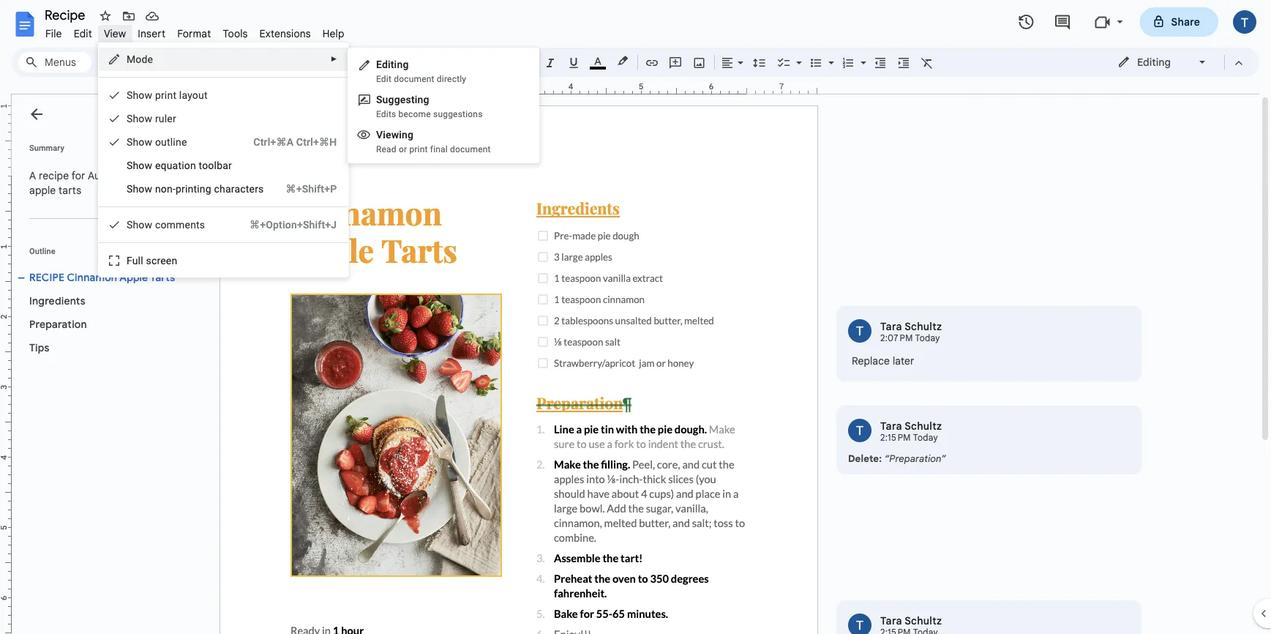 Task type: vqa. For each thing, say whether or not it's contained in the screenshot.
⌘K element
no



Task type: describe. For each thing, give the bounding box(es) containing it.
mode and view toolbar
[[1107, 48, 1251, 77]]

extensions
[[260, 27, 311, 40]]

recipe cinnamon apple tarts
[[29, 271, 175, 284]]

summary heading
[[29, 142, 64, 154]]

insert image image
[[692, 52, 708, 72]]

line & paragraph spacing image
[[752, 52, 768, 72]]

right margin image
[[743, 83, 817, 94]]

summary
[[29, 143, 64, 152]]

help menu item
[[317, 25, 350, 42]]

delete: "preparation"
[[849, 452, 947, 464]]

Rename text field
[[40, 6, 94, 23]]

help
[[323, 27, 345, 40]]

show c omments
[[127, 219, 205, 231]]

show comments c element
[[127, 219, 210, 231]]

u
[[132, 254, 138, 267]]

edit menu item
[[68, 25, 98, 42]]

document inside v iewing read or print final document
[[450, 144, 491, 154]]

s how non-printing characters
[[127, 183, 264, 195]]

tara schultz 2:15 pm today
[[881, 420, 943, 443]]

schultz for tara schultz 2:07 pm today
[[905, 320, 943, 333]]

tools menu item
[[217, 25, 254, 42]]

show outli n e
[[127, 136, 187, 148]]

share button
[[1140, 7, 1219, 37]]

schultz for tara schultz 2:15 pm today
[[905, 420, 943, 432]]

⌘+option+shift+j
[[250, 219, 337, 231]]

numbered list menu image
[[857, 53, 867, 58]]

file
[[45, 27, 62, 40]]

application containing share
[[0, 0, 1272, 634]]

insert menu item
[[132, 25, 171, 42]]

cinnamon
[[67, 271, 117, 284]]

tara for tara schultz 2:15 pm today
[[881, 420, 903, 432]]

tara schultz image for tara schultz 2:15 pm today
[[849, 419, 872, 442]]

menu containing m
[[98, 42, 349, 278]]

show e quation toolbar
[[127, 159, 232, 171]]

edit inside "e diting edit document directly"
[[376, 74, 392, 84]]

uler
[[159, 112, 176, 124]]

toolbar
[[199, 159, 232, 171]]

menu bar banner
[[0, 0, 1272, 634]]

final
[[430, 144, 448, 154]]

uggesting
[[383, 93, 430, 105]]

⌘+shift+p element
[[268, 182, 337, 196]]

replace
[[852, 354, 890, 367]]

ctrl+⌘a
[[254, 136, 294, 148]]

checklist menu image
[[793, 53, 802, 58]]

Menus field
[[18, 52, 92, 72]]

"preparation"
[[885, 452, 947, 464]]

become
[[399, 109, 431, 119]]

⌘+shift+p
[[286, 183, 337, 195]]

preparation
[[29, 318, 87, 331]]

0 vertical spatial e
[[181, 136, 187, 148]]

Star checkbox
[[95, 6, 116, 26]]

show r uler
[[127, 112, 176, 124]]

v
[[376, 129, 383, 141]]

format
[[177, 27, 211, 40]]

replace later
[[852, 354, 915, 367]]

insert
[[138, 27, 166, 40]]

tarts
[[150, 271, 175, 284]]

show p rint layout
[[127, 89, 208, 101]]

recipe
[[29, 271, 65, 284]]

m
[[127, 53, 136, 65]]

outli
[[155, 136, 176, 148]]

show for show outli n e
[[127, 136, 152, 148]]

edits
[[376, 109, 396, 119]]

menu containing e
[[348, 48, 540, 163]]

menu bar inside menu bar banner
[[40, 19, 350, 43]]

rint
[[161, 89, 177, 101]]

r
[[155, 112, 159, 124]]

s uggesting edits become suggestions
[[376, 93, 483, 119]]

show ruler r element
[[127, 112, 181, 124]]

tools
[[223, 27, 248, 40]]

share
[[1172, 15, 1201, 28]]

document inside "e diting edit document directly"
[[394, 74, 435, 84]]

view
[[104, 27, 126, 40]]

schultz for tara schultz
[[905, 614, 943, 627]]

m ode
[[127, 53, 153, 65]]

characters
[[214, 183, 264, 195]]



Task type: locate. For each thing, give the bounding box(es) containing it.
diting
[[382, 58, 409, 70]]

2:07 pm
[[881, 333, 914, 344]]

show left outli
[[127, 136, 152, 148]]

e right outli
[[181, 136, 187, 148]]

tara schultz image up delete:
[[849, 419, 872, 442]]

document outline element
[[12, 94, 211, 634]]

1 horizontal spatial s
[[376, 93, 383, 105]]

edit inside menu item
[[74, 27, 92, 40]]

1 vertical spatial today
[[914, 432, 939, 443]]

tara for tara schultz 2:07 pm today
[[881, 320, 903, 333]]

outline
[[29, 246, 55, 256]]

1 tara schultz image from the top
[[849, 319, 872, 343]]

how
[[133, 183, 152, 195]]

list inside application
[[837, 306, 1142, 634]]

2 tara from the top
[[881, 420, 903, 432]]

top margin image
[[0, 106, 11, 180]]

non-
[[155, 183, 176, 195]]

tara schultz image for tara schultz 2:07 pm today
[[849, 319, 872, 343]]

e diting edit document directly
[[376, 58, 467, 84]]

1 horizontal spatial edit
[[376, 74, 392, 84]]

show
[[127, 89, 152, 101], [127, 112, 152, 124], [127, 136, 152, 148], [127, 159, 152, 171], [127, 219, 152, 231]]

edit down rename text field
[[74, 27, 92, 40]]

5 show from the top
[[127, 219, 152, 231]]

1 vertical spatial tara
[[881, 420, 903, 432]]

list containing tara schultz
[[837, 306, 1142, 634]]

document
[[394, 74, 435, 84], [450, 144, 491, 154]]

show up how
[[127, 159, 152, 171]]

show for show e quation toolbar
[[127, 159, 152, 171]]

ll
[[138, 254, 143, 267]]

►
[[330, 55, 338, 63]]

e
[[376, 58, 382, 70]]

format menu item
[[171, 25, 217, 42]]

tara right tara schultz icon
[[881, 614, 903, 627]]

directly
[[437, 74, 467, 84]]

1 horizontal spatial document
[[450, 144, 491, 154]]

print
[[410, 144, 428, 154]]

2 schultz from the top
[[905, 420, 943, 432]]

1 vertical spatial schultz
[[905, 420, 943, 432]]

tara for tara schultz
[[881, 614, 903, 627]]

main toolbar
[[91, 0, 939, 568]]

editing button
[[1108, 51, 1218, 73]]

show left the c
[[127, 219, 152, 231]]

schultz inside tara schultz 2:15 pm today
[[905, 420, 943, 432]]

1 vertical spatial edit
[[376, 74, 392, 84]]

3 tara from the top
[[881, 614, 903, 627]]

0 vertical spatial tara
[[881, 320, 903, 333]]

today for tara schultz 2:07 pm today
[[916, 333, 941, 344]]

tara inside tara schultz 2:15 pm today
[[881, 420, 903, 432]]

tara up replace later
[[881, 320, 903, 333]]

1 show from the top
[[127, 89, 152, 101]]

ingredients
[[29, 294, 86, 307]]

application
[[0, 0, 1272, 634]]

0 vertical spatial s
[[376, 93, 383, 105]]

show print layout p element
[[127, 89, 212, 101]]

ctrl+⌘h
[[296, 136, 337, 148]]

menu
[[98, 42, 349, 278], [348, 48, 540, 163]]

tara schultz image
[[849, 614, 872, 634]]

delete:
[[849, 452, 882, 464]]

s inside s uggesting edits become suggestions
[[376, 93, 383, 105]]

menu bar containing file
[[40, 19, 350, 43]]

ctrl+⌘a ctrl+⌘h
[[254, 136, 337, 148]]

e down show outli n e
[[155, 159, 161, 171]]

s up edits
[[376, 93, 383, 105]]

0 vertical spatial document
[[394, 74, 435, 84]]

edit
[[74, 27, 92, 40], [376, 74, 392, 84]]

show left the r
[[127, 112, 152, 124]]

schultz
[[905, 320, 943, 333], [905, 420, 943, 432], [905, 614, 943, 627]]

n
[[176, 136, 181, 148]]

f
[[127, 254, 132, 267]]

1 tara from the top
[[881, 320, 903, 333]]

outline heading
[[12, 245, 211, 266]]

tara schultz 2:07 pm today
[[881, 320, 943, 344]]

today
[[916, 333, 941, 344], [914, 432, 939, 443]]

1 vertical spatial document
[[450, 144, 491, 154]]

s
[[376, 93, 383, 105], [127, 183, 133, 195]]

v iewing read or print final document
[[376, 129, 491, 154]]

printing
[[176, 183, 211, 195]]

p
[[155, 89, 161, 101]]

view menu item
[[98, 25, 132, 42]]

screen
[[146, 254, 177, 267]]

editing
[[1138, 56, 1171, 68]]

1 vertical spatial e
[[155, 159, 161, 171]]

schultz up "preparation"
[[905, 420, 943, 432]]

ctrl+⌘a ctrl+⌘h element
[[236, 135, 337, 149]]

iewing
[[383, 129, 414, 141]]

show equation toolbar e element
[[127, 159, 236, 171]]

schultz right tara schultz icon
[[905, 614, 943, 627]]

e
[[181, 136, 187, 148], [155, 159, 161, 171]]

0 vertical spatial schultz
[[905, 320, 943, 333]]

2 vertical spatial schultz
[[905, 614, 943, 627]]

0 vertical spatial edit
[[74, 27, 92, 40]]

today inside tara schultz 2:07 pm today
[[916, 333, 941, 344]]

apple
[[119, 271, 148, 284]]

show for show r uler
[[127, 112, 152, 124]]

edit down e
[[376, 74, 392, 84]]

read
[[376, 144, 397, 154]]

omments
[[161, 219, 205, 231]]

show for show c omments
[[127, 219, 152, 231]]

1 vertical spatial tara schultz image
[[849, 419, 872, 442]]

0 vertical spatial tara schultz image
[[849, 319, 872, 343]]

0 horizontal spatial document
[[394, 74, 435, 84]]

1 horizontal spatial e
[[181, 136, 187, 148]]

tara inside tara schultz 2:07 pm today
[[881, 320, 903, 333]]

or
[[399, 144, 407, 154]]

1 vertical spatial s
[[127, 183, 133, 195]]

menu bar
[[40, 19, 350, 43]]

show left the p
[[127, 89, 152, 101]]

f u ll screen
[[127, 254, 177, 267]]

quation
[[161, 159, 196, 171]]

show outline n element
[[127, 136, 191, 148]]

today inside tara schultz 2:15 pm today
[[914, 432, 939, 443]]

file menu item
[[40, 25, 68, 42]]

tara schultz image up replace
[[849, 319, 872, 343]]

4 show from the top
[[127, 159, 152, 171]]

tara up delete: "preparation"
[[881, 420, 903, 432]]

s left non-
[[127, 183, 133, 195]]

today up "preparation"
[[914, 432, 939, 443]]

document up the uggesting
[[394, 74, 435, 84]]

2 vertical spatial tara
[[881, 614, 903, 627]]

full screen u element
[[127, 254, 182, 267]]

later
[[893, 354, 915, 367]]

text color image
[[590, 52, 606, 70]]

list
[[837, 306, 1142, 634]]

ode
[[136, 53, 153, 65]]

1 schultz from the top
[[905, 320, 943, 333]]

3 show from the top
[[127, 136, 152, 148]]

0 horizontal spatial edit
[[74, 27, 92, 40]]

tara schultz image
[[849, 319, 872, 343], [849, 419, 872, 442]]

schultz up later
[[905, 320, 943, 333]]

show non-printing characters s element
[[127, 183, 268, 195]]

mode m element
[[127, 53, 158, 65]]

tips
[[29, 341, 49, 354]]

s for uggesting
[[376, 93, 383, 105]]

suggestions
[[433, 109, 483, 119]]

0 horizontal spatial s
[[127, 183, 133, 195]]

s for how
[[127, 183, 133, 195]]

0 vertical spatial today
[[916, 333, 941, 344]]

0 horizontal spatial e
[[155, 159, 161, 171]]

⌘+option+shift+j element
[[232, 217, 337, 232]]

show for show p rint layout
[[127, 89, 152, 101]]

today for tara schultz 2:15 pm today
[[914, 432, 939, 443]]

bulleted list menu image
[[825, 53, 835, 58]]

extensions menu item
[[254, 25, 317, 42]]

c
[[155, 219, 161, 231]]

today right 2:07 pm
[[916, 333, 941, 344]]

2 show from the top
[[127, 112, 152, 124]]

schultz inside tara schultz 2:07 pm today
[[905, 320, 943, 333]]

2 tara schultz image from the top
[[849, 419, 872, 442]]

tara
[[881, 320, 903, 333], [881, 420, 903, 432], [881, 614, 903, 627]]

tara schultz
[[881, 614, 943, 627]]

layout
[[179, 89, 208, 101]]

3 schultz from the top
[[905, 614, 943, 627]]

highlight color image
[[615, 52, 631, 70]]

document right 'final'
[[450, 144, 491, 154]]

2:15 pm
[[881, 432, 911, 443]]



